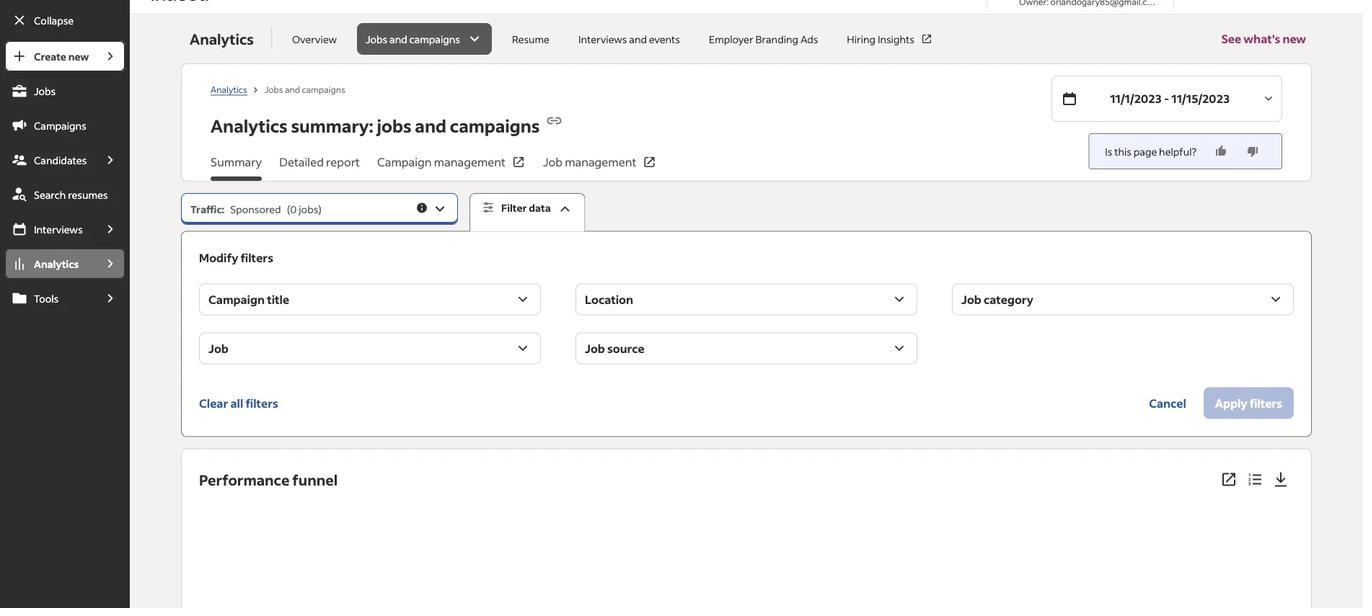 Task type: describe. For each thing, give the bounding box(es) containing it.
what's
[[1244, 31, 1280, 46]]

is
[[1105, 145, 1112, 158]]

clear all filters button
[[199, 388, 278, 419]]

tools link
[[4, 283, 95, 314]]

employer branding ads link
[[700, 23, 827, 55]]

campaigns
[[34, 119, 86, 132]]

job source button
[[576, 333, 917, 365]]

all
[[230, 396, 243, 411]]

(
[[287, 203, 290, 216]]

jobs and campaigns button
[[357, 23, 492, 55]]

overview link
[[283, 23, 346, 55]]

hiring
[[847, 32, 876, 45]]

sponsored
[[230, 203, 281, 216]]

interviews and events link
[[570, 23, 689, 55]]

summary link
[[211, 154, 262, 181]]

resumes
[[68, 188, 108, 201]]

cancel
[[1149, 396, 1186, 411]]

events
[[649, 32, 680, 45]]

search resumes link
[[4, 179, 126, 211]]

campaigns link
[[4, 110, 126, 141]]

funnel
[[292, 471, 338, 489]]

filters inside button
[[246, 396, 278, 411]]

location button
[[576, 284, 917, 316]]

detailed report link
[[279, 154, 360, 181]]

interviews for interviews and events
[[578, 32, 627, 45]]

filter
[[501, 202, 527, 215]]

category
[[984, 292, 1033, 307]]

this page is not helpful image
[[1246, 144, 1260, 159]]

hiring insights
[[847, 32, 914, 45]]

create new link
[[4, 40, 95, 72]]

interviews link
[[4, 213, 95, 245]]

job category button
[[952, 284, 1294, 316]]

source
[[607, 341, 644, 356]]

job source
[[585, 341, 644, 356]]

filter data button
[[470, 193, 585, 232]]

location
[[585, 292, 633, 307]]

show shareable url image
[[546, 112, 563, 129]]

table view image
[[1246, 471, 1264, 489]]

campaign for campaign title
[[209, 292, 265, 307]]

and inside button
[[390, 32, 407, 45]]

job category
[[961, 292, 1033, 307]]

1 vertical spatial jobs
[[299, 203, 318, 216]]

interviews for interviews
[[34, 223, 83, 236]]

job button
[[199, 333, 541, 365]]

traffic:
[[190, 203, 224, 216]]

collapse
[[34, 14, 74, 27]]

1 horizontal spatial jobs
[[264, 84, 283, 95]]

modify
[[199, 250, 238, 265]]

this page is helpful image
[[1214, 144, 1228, 159]]

job for job category
[[961, 292, 981, 307]]

)
[[318, 203, 322, 216]]

job for job management
[[543, 155, 563, 169]]

search
[[34, 188, 66, 201]]

11/15/2023
[[1171, 91, 1230, 106]]

jobs inside jobs and campaigns button
[[366, 32, 387, 45]]

modify filters
[[199, 250, 273, 265]]

jobs inside jobs link
[[34, 84, 56, 97]]

0 vertical spatial jobs
[[377, 115, 412, 137]]

performance
[[199, 471, 289, 489]]

job for job
[[209, 341, 229, 356]]

analytics summary: jobs and campaigns
[[211, 115, 540, 137]]

filter data
[[501, 202, 551, 215]]

campaign management
[[377, 155, 506, 169]]



Task type: locate. For each thing, give the bounding box(es) containing it.
1 vertical spatial filters
[[246, 396, 278, 411]]

jobs link
[[4, 75, 126, 107]]

new
[[1283, 31, 1306, 46], [68, 50, 89, 63]]

jobs right 0
[[299, 203, 318, 216]]

2 vertical spatial campaigns
[[450, 115, 540, 137]]

campaign title button
[[199, 284, 541, 316]]

candidates
[[34, 154, 87, 167]]

collapse button
[[4, 4, 126, 36]]

campaign management link
[[377, 154, 526, 181]]

and
[[390, 32, 407, 45], [629, 32, 647, 45], [285, 84, 300, 95], [415, 115, 446, 137]]

job for job source
[[585, 341, 605, 356]]

campaign
[[377, 155, 432, 169], [209, 292, 265, 307]]

this filters data based on the type of traffic a job received, not the sponsored status of the job itself. some jobs may receive both sponsored and organic traffic. combined view shows all traffic. image
[[416, 202, 428, 215]]

campaign title
[[209, 292, 289, 307]]

jobs up campaign management
[[377, 115, 412, 137]]

job left source in the bottom of the page
[[585, 341, 605, 356]]

0 horizontal spatial management
[[434, 155, 506, 169]]

campaign inside dropdown button
[[209, 292, 265, 307]]

2 management from the left
[[565, 155, 636, 169]]

create new
[[34, 50, 89, 63]]

clear all filters
[[199, 396, 278, 411]]

report
[[326, 155, 360, 169]]

-
[[1164, 91, 1169, 106]]

menu bar containing create new
[[0, 40, 130, 609]]

detailed
[[279, 155, 324, 169]]

1 horizontal spatial campaign
[[377, 155, 432, 169]]

summary:
[[291, 115, 373, 137]]

1 management from the left
[[434, 155, 506, 169]]

filters right modify
[[241, 250, 273, 265]]

insights
[[878, 32, 914, 45]]

interviews inside interviews link
[[34, 223, 83, 236]]

0 vertical spatial new
[[1283, 31, 1306, 46]]

management for job management
[[565, 155, 636, 169]]

see
[[1221, 31, 1241, 46]]

jobs
[[366, 32, 387, 45], [264, 84, 283, 95], [34, 84, 56, 97]]

1 horizontal spatial analytics link
[[211, 84, 247, 95]]

filters
[[241, 250, 273, 265], [246, 396, 278, 411]]

performance funnel
[[199, 471, 338, 489]]

detailed report
[[279, 155, 360, 169]]

job inside popup button
[[585, 341, 605, 356]]

interviews and events
[[578, 32, 680, 45]]

summary
[[211, 155, 262, 169]]

1 horizontal spatial new
[[1283, 31, 1306, 46]]

1 horizontal spatial management
[[565, 155, 636, 169]]

employer
[[709, 32, 753, 45]]

job management link
[[543, 154, 657, 181]]

jobs and campaigns inside button
[[366, 32, 460, 45]]

1 vertical spatial analytics link
[[4, 248, 95, 280]]

1 vertical spatial campaigns
[[302, 84, 345, 95]]

job inside popup button
[[961, 292, 981, 307]]

is this page helpful?
[[1105, 145, 1197, 158]]

job up clear
[[209, 341, 229, 356]]

branding
[[755, 32, 798, 45]]

export as csv image
[[1272, 471, 1290, 489]]

interviews
[[578, 32, 627, 45], [34, 223, 83, 236]]

0 horizontal spatial campaign
[[209, 292, 265, 307]]

interviews down search resumes link
[[34, 223, 83, 236]]

create
[[34, 50, 66, 63]]

management inside the job management link
[[565, 155, 636, 169]]

campaign for campaign management
[[377, 155, 432, 169]]

view detailed report image
[[1220, 471, 1238, 489]]

new right create
[[68, 50, 89, 63]]

hiring insights link
[[838, 23, 942, 55]]

1 horizontal spatial interviews
[[578, 32, 627, 45]]

0 vertical spatial campaign
[[377, 155, 432, 169]]

filters right the all
[[246, 396, 278, 411]]

analytics
[[190, 30, 254, 48], [211, 84, 247, 95], [211, 115, 288, 137], [34, 257, 79, 270]]

2 horizontal spatial jobs
[[366, 32, 387, 45]]

11/1/2023 - 11/15/2023
[[1110, 91, 1230, 106]]

clear
[[199, 396, 228, 411]]

0 horizontal spatial jobs
[[34, 84, 56, 97]]

job
[[543, 155, 563, 169], [961, 292, 981, 307], [209, 341, 229, 356], [585, 341, 605, 356]]

menu bar
[[0, 40, 130, 609]]

1 horizontal spatial jobs and campaigns
[[366, 32, 460, 45]]

11/1/2023
[[1110, 91, 1162, 106]]

0
[[290, 203, 297, 216]]

helpful?
[[1159, 145, 1197, 158]]

overview
[[292, 32, 337, 45]]

1 horizontal spatial jobs
[[377, 115, 412, 137]]

campaigns inside button
[[409, 32, 460, 45]]

title
[[267, 292, 289, 307]]

0 vertical spatial interviews
[[578, 32, 627, 45]]

1 vertical spatial jobs and campaigns
[[264, 84, 345, 95]]

candidates link
[[4, 144, 95, 176]]

management for campaign management
[[434, 155, 506, 169]]

job down show shareable url image
[[543, 155, 563, 169]]

tools
[[34, 292, 59, 305]]

campaign left title
[[209, 292, 265, 307]]

job left the 'category'
[[961, 292, 981, 307]]

jobs
[[377, 115, 412, 137], [299, 203, 318, 216]]

0 horizontal spatial jobs
[[299, 203, 318, 216]]

see what's new
[[1221, 31, 1306, 46]]

0 horizontal spatial jobs and campaigns
[[264, 84, 345, 95]]

management inside the campaign management link
[[434, 155, 506, 169]]

0 vertical spatial filters
[[241, 250, 273, 265]]

analytics link
[[211, 84, 247, 95], [4, 248, 95, 280]]

interviews left events
[[578, 32, 627, 45]]

jobs and campaigns
[[366, 32, 460, 45], [264, 84, 345, 95]]

data
[[529, 202, 551, 215]]

0 horizontal spatial interviews
[[34, 223, 83, 236]]

job inside dropdown button
[[209, 341, 229, 356]]

cancel button
[[1138, 388, 1198, 419]]

0 horizontal spatial analytics link
[[4, 248, 95, 280]]

interviews inside interviews and events link
[[578, 32, 627, 45]]

0 horizontal spatial new
[[68, 50, 89, 63]]

resume link
[[503, 23, 558, 55]]

1 vertical spatial new
[[68, 50, 89, 63]]

search resumes
[[34, 188, 108, 201]]

management
[[434, 155, 506, 169], [565, 155, 636, 169]]

0 vertical spatial campaigns
[[409, 32, 460, 45]]

1 vertical spatial interviews
[[34, 223, 83, 236]]

page
[[1134, 145, 1157, 158]]

ads
[[800, 32, 818, 45]]

campaign down analytics summary: jobs and campaigns
[[377, 155, 432, 169]]

job management
[[543, 155, 636, 169]]

0 vertical spatial jobs and campaigns
[[366, 32, 460, 45]]

1 vertical spatial campaign
[[209, 292, 265, 307]]

new inside 'button'
[[1283, 31, 1306, 46]]

see what's new button
[[1221, 14, 1306, 63]]

traffic: sponsored ( 0 jobs )
[[190, 203, 322, 216]]

this
[[1114, 145, 1132, 158]]

0 vertical spatial analytics link
[[211, 84, 247, 95]]

employer branding ads
[[709, 32, 818, 45]]

resume
[[512, 32, 549, 45]]

new right what's
[[1283, 31, 1306, 46]]

campaigns
[[409, 32, 460, 45], [302, 84, 345, 95], [450, 115, 540, 137]]



Task type: vqa. For each thing, say whether or not it's contained in the screenshot.
Branding
yes



